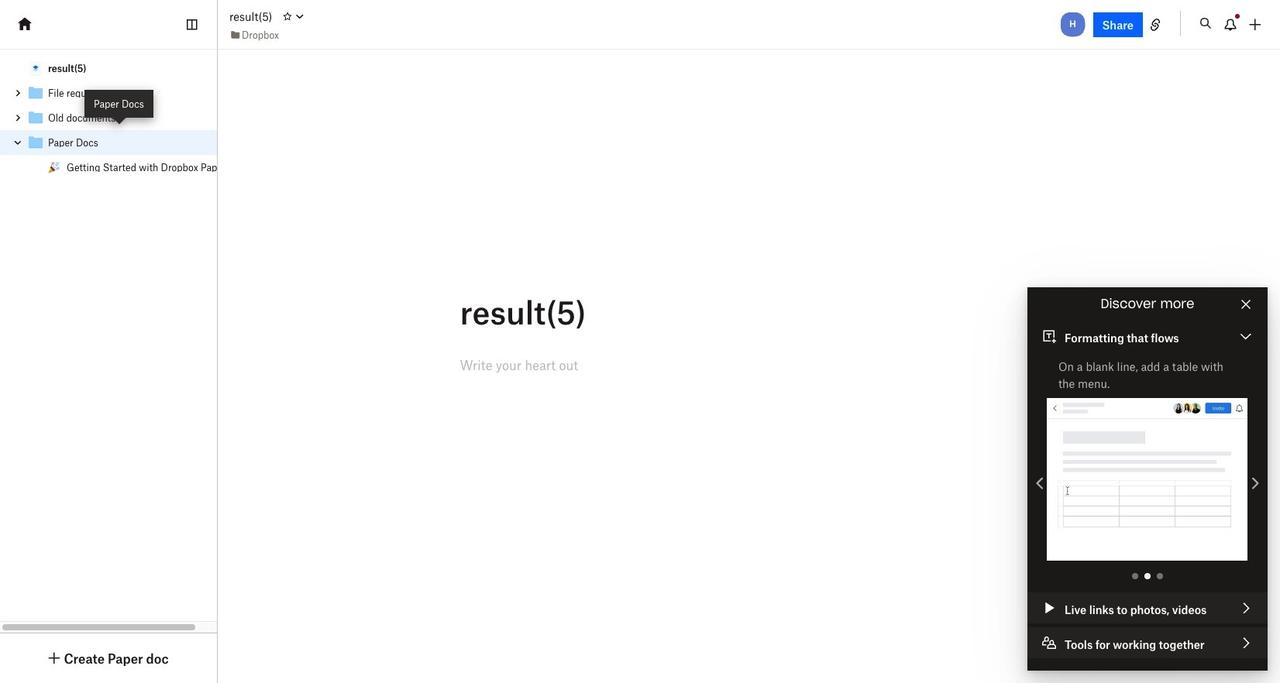 Task type: describe. For each thing, give the bounding box(es) containing it.
2 expand folder image from the top
[[12, 112, 23, 123]]

template content image for 1st expand folder 'icon' from the top of the / contents list
[[26, 84, 45, 102]]

1 template content image from the top
[[26, 59, 45, 78]]

2 template content image from the top
[[26, 109, 45, 127]]

carousel card 3 image
[[1154, 571, 1167, 583]]



Task type: vqa. For each thing, say whether or not it's contained in the screenshot.
Dropbox
no



Task type: locate. For each thing, give the bounding box(es) containing it.
1 expand folder image from the top
[[12, 88, 23, 98]]

next carousel card image
[[1249, 477, 1263, 491]]

1 template content image from the top
[[26, 84, 45, 102]]

carousel card 1 image
[[1130, 571, 1142, 583]]

1 vertical spatial expand folder image
[[12, 112, 23, 123]]

0 vertical spatial expand folder image
[[12, 88, 23, 98]]

previous image
[[1033, 477, 1047, 491]]

list item
[[0, 130, 238, 180]]

party popper image
[[48, 161, 60, 174]]

close folder image
[[12, 137, 23, 148]]

/ contents list
[[0, 56, 238, 180]]

2 template content image from the top
[[26, 133, 45, 152]]

0 vertical spatial template content image
[[26, 84, 45, 102]]

expand folder image
[[12, 88, 23, 98], [12, 112, 23, 123]]

template content image
[[26, 84, 45, 102], [26, 133, 45, 152]]

0 vertical spatial template content image
[[26, 59, 45, 78]]

template content image
[[26, 59, 45, 78], [26, 109, 45, 127]]

1 vertical spatial template content image
[[26, 133, 45, 152]]

template content image for close folder icon
[[26, 133, 45, 152]]

1 vertical spatial template content image
[[26, 109, 45, 127]]

overlay image
[[1033, 477, 1047, 491]]



